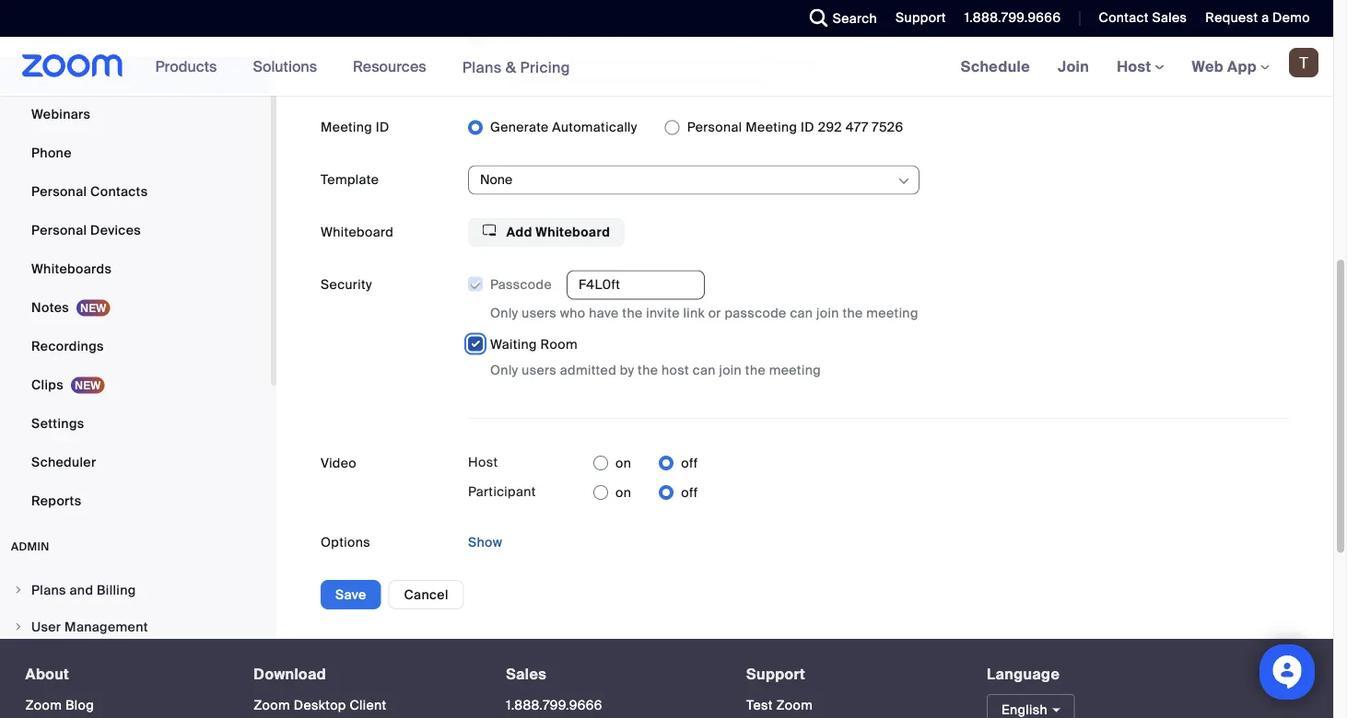 Task type: vqa. For each thing, say whether or not it's contained in the screenshot.
the top the is
no



Task type: describe. For each thing, give the bounding box(es) containing it.
webinars link
[[0, 96, 271, 133]]

whiteboard inside button
[[536, 224, 610, 241]]

meeting up meeting.
[[766, 52, 817, 69]]

notes
[[31, 299, 69, 316]]

host
[[662, 362, 689, 379]]

enable
[[509, 28, 552, 45]]

cancel
[[404, 587, 449, 604]]

1 horizontal spatial join
[[817, 305, 839, 322]]

billing
[[97, 582, 136, 599]]

contact sales
[[1099, 9, 1187, 26]]

participant option group
[[593, 479, 698, 508]]

plans and billing menu item
[[0, 573, 271, 608]]

host inside meetings navigation
[[1117, 57, 1155, 76]]

on for participant
[[616, 484, 631, 502]]

1 horizontal spatial can
[[790, 305, 813, 322]]

recordings link
[[0, 328, 271, 365]]

clips link
[[0, 367, 271, 404]]

schedule
[[961, 57, 1030, 76]]

0 vertical spatial chat
[[686, 28, 716, 45]]

and inside enable continuous meeting chat added attendees will have access to the meeting group chat before and after the meeting.
[[629, 71, 653, 88]]

waiting room
[[490, 336, 578, 353]]

video
[[321, 455, 357, 472]]

have inside enable continuous meeting chat added attendees will have access to the meeting group chat before and after the meeting.
[[644, 52, 674, 69]]

solutions button
[[253, 37, 325, 96]]

save button
[[321, 581, 381, 610]]

meeting id option group
[[468, 113, 1289, 142]]

admitted
[[560, 362, 617, 379]]

only users admitted by the host can join the meeting
[[490, 362, 821, 379]]

test zoom
[[747, 697, 813, 714]]

before
[[584, 71, 626, 88]]

to
[[726, 52, 738, 69]]

zoom blog link
[[25, 697, 94, 714]]

1 vertical spatial can
[[693, 362, 716, 379]]

generate automatically
[[490, 119, 637, 136]]

cancel button
[[388, 581, 464, 610]]

room
[[541, 336, 578, 353]]

users for admitted
[[522, 362, 557, 379]]

profile
[[31, 28, 72, 45]]

invite
[[646, 305, 680, 322]]

select meeting template text field
[[480, 166, 896, 194]]

meeting up will
[[631, 28, 683, 45]]

0 horizontal spatial sales
[[506, 666, 547, 685]]

meeting inside option group
[[746, 119, 797, 136]]

plans for plans and billing
[[31, 582, 66, 599]]

about link
[[25, 666, 69, 685]]

phone
[[31, 144, 72, 161]]

id inside option group
[[801, 119, 815, 136]]

security group
[[467, 270, 1289, 381]]

a
[[1262, 9, 1269, 26]]

zoom for download
[[254, 697, 290, 714]]

web app
[[1192, 57, 1257, 76]]

personal devices
[[31, 222, 141, 239]]

web app button
[[1192, 57, 1270, 76]]

english
[[1002, 702, 1048, 719]]

save
[[335, 587, 366, 604]]

language
[[987, 666, 1060, 685]]

schedule link
[[947, 37, 1044, 96]]

request
[[1206, 9, 1258, 26]]

personal for personal meeting id 292 477 7526
[[687, 119, 742, 136]]

plans for plans & pricing
[[462, 57, 502, 77]]

0 horizontal spatial chat
[[551, 71, 581, 88]]

notes link
[[0, 290, 271, 326]]

meetings navigation
[[947, 37, 1334, 97]]

options
[[321, 534, 370, 551]]

292
[[818, 119, 842, 136]]

add
[[506, 224, 532, 241]]

7526
[[872, 119, 904, 136]]

477
[[846, 119, 869, 136]]

recordings
[[31, 338, 104, 355]]

0 vertical spatial meeting
[[867, 305, 918, 322]]

personal contacts link
[[0, 173, 271, 210]]

download
[[254, 666, 326, 685]]

after
[[656, 71, 685, 88]]

group
[[509, 71, 548, 88]]

only for only users admitted by the host can join the meeting
[[490, 362, 518, 379]]

by
[[620, 362, 634, 379]]

plans and billing
[[31, 582, 136, 599]]

show button
[[468, 528, 502, 558]]

automatically
[[552, 119, 637, 136]]

solutions
[[253, 57, 317, 76]]

personal for personal devices
[[31, 222, 87, 239]]

add whiteboard button
[[468, 218, 625, 247]]

participant
[[468, 484, 536, 501]]

test zoom link
[[747, 697, 813, 714]]

waiting
[[490, 336, 537, 353]]

app
[[1228, 57, 1257, 76]]

banner containing products
[[0, 37, 1334, 97]]

1 whiteboard from the left
[[321, 224, 394, 241]]

search button
[[796, 0, 882, 37]]

1 vertical spatial support
[[747, 666, 806, 685]]

profile picture image
[[1289, 48, 1319, 77]]

user management menu item
[[0, 610, 271, 645]]

join link
[[1044, 37, 1103, 96]]

management
[[65, 619, 148, 636]]

on for host
[[616, 455, 631, 472]]

personal for personal contacts
[[31, 183, 87, 200]]

zoom desktop client link
[[254, 697, 387, 714]]

admin menu menu
[[0, 573, 271, 719]]

show
[[468, 534, 502, 551]]

user management
[[31, 619, 148, 636]]

user
[[31, 619, 61, 636]]

desktop
[[294, 697, 346, 714]]

zoom desktop client
[[254, 697, 387, 714]]

personal meeting id 292 477 7526
[[687, 119, 904, 136]]

reports
[[31, 493, 81, 510]]

who
[[560, 305, 586, 322]]

whiteboards link
[[0, 251, 271, 288]]

blog
[[65, 697, 94, 714]]

or
[[708, 305, 721, 322]]

test
[[747, 697, 773, 714]]



Task type: locate. For each thing, give the bounding box(es) containing it.
support up test zoom link
[[747, 666, 806, 685]]

products
[[155, 57, 217, 76]]

1.888.799.9666 button
[[951, 0, 1066, 37], [965, 9, 1061, 26]]

off inside host option group
[[681, 455, 698, 472]]

zoom down about
[[25, 697, 62, 714]]

right image for user
[[13, 622, 24, 633]]

join right passcode
[[817, 305, 839, 322]]

0 horizontal spatial and
[[70, 582, 93, 599]]

off for host
[[681, 455, 698, 472]]

1 horizontal spatial zoom
[[254, 697, 290, 714]]

contacts
[[90, 183, 148, 200]]

access
[[677, 52, 722, 69]]

0 vertical spatial users
[[522, 305, 557, 322]]

request a demo
[[1206, 9, 1310, 26]]

1.888.799.9666 up the schedule
[[965, 9, 1061, 26]]

1 vertical spatial right image
[[13, 622, 24, 633]]

zoom for about
[[25, 697, 62, 714]]

off up participant option group
[[681, 455, 698, 472]]

only users who have the invite link or passcode can join the meeting
[[490, 305, 918, 322]]

plans up user
[[31, 582, 66, 599]]

1 horizontal spatial meeting
[[867, 305, 918, 322]]

support
[[896, 9, 946, 26], [747, 666, 806, 685]]

1 vertical spatial host
[[468, 454, 498, 471]]

host up participant
[[468, 454, 498, 471]]

whiteboard down template
[[321, 224, 394, 241]]

chat down attendees
[[551, 71, 581, 88]]

0 vertical spatial only
[[490, 305, 518, 322]]

join right host
[[719, 362, 742, 379]]

have up the after
[[644, 52, 674, 69]]

0 vertical spatial have
[[644, 52, 674, 69]]

plans & pricing
[[462, 57, 570, 77]]

banner
[[0, 37, 1334, 97]]

security
[[321, 276, 372, 294]]

right image inside user management menu item
[[13, 622, 24, 633]]

1 horizontal spatial and
[[629, 71, 653, 88]]

added
[[509, 52, 550, 69]]

personal contacts
[[31, 183, 148, 200]]

personal inside meeting id option group
[[687, 119, 742, 136]]

add whiteboard
[[503, 224, 610, 241]]

sales
[[1152, 9, 1187, 26], [506, 666, 547, 685]]

whiteboard right the add
[[536, 224, 610, 241]]

scheduler
[[31, 454, 96, 471]]

right image left user
[[13, 622, 24, 633]]

0 horizontal spatial can
[[693, 362, 716, 379]]

None text field
[[567, 271, 705, 300]]

1 vertical spatial personal
[[31, 183, 87, 200]]

zoom down download link in the bottom left of the page
[[254, 697, 290, 714]]

chat up 'access'
[[686, 28, 716, 45]]

products button
[[155, 37, 225, 96]]

host option group
[[593, 449, 698, 479]]

0 vertical spatial and
[[629, 71, 653, 88]]

client
[[350, 697, 387, 714]]

0 horizontal spatial 1.888.799.9666
[[506, 697, 603, 714]]

plans inside product information navigation
[[462, 57, 502, 77]]

have
[[644, 52, 674, 69], [589, 305, 619, 322]]

2 whiteboard from the left
[[536, 224, 610, 241]]

1 horizontal spatial chat
[[686, 28, 716, 45]]

meeting
[[631, 28, 683, 45], [766, 52, 817, 69], [321, 119, 372, 136], [746, 119, 797, 136]]

right image for plans
[[13, 585, 24, 596]]

3 zoom from the left
[[776, 697, 813, 714]]

personal devices link
[[0, 212, 271, 249]]

plans inside "menu item"
[[31, 582, 66, 599]]

sales up 1.888.799.9666 link
[[506, 666, 547, 685]]

1 vertical spatial only
[[490, 362, 518, 379]]

0 vertical spatial personal
[[687, 119, 742, 136]]

and inside "menu item"
[[70, 582, 93, 599]]

continuous
[[555, 28, 628, 45]]

1 horizontal spatial whiteboard
[[536, 224, 610, 241]]

1 vertical spatial meeting
[[769, 362, 821, 379]]

on inside host option group
[[616, 455, 631, 472]]

1 right image from the top
[[13, 585, 24, 596]]

0 horizontal spatial whiteboard
[[321, 224, 394, 241]]

0 vertical spatial on
[[616, 455, 631, 472]]

2 vertical spatial personal
[[31, 222, 87, 239]]

download link
[[254, 666, 326, 685]]

only down waiting at the left top of the page
[[490, 362, 518, 379]]

english button
[[987, 695, 1075, 719]]

contact
[[1099, 9, 1149, 26]]

support right search
[[896, 9, 946, 26]]

can right passcode
[[790, 305, 813, 322]]

0 horizontal spatial have
[[589, 305, 619, 322]]

2 off from the top
[[681, 484, 698, 502]]

0 vertical spatial support
[[896, 9, 946, 26]]

template
[[321, 171, 379, 188]]

users
[[522, 305, 557, 322], [522, 362, 557, 379]]

0 horizontal spatial meeting
[[769, 362, 821, 379]]

plans
[[462, 57, 502, 77], [31, 582, 66, 599]]

plans left &
[[462, 57, 502, 77]]

0 vertical spatial host
[[1117, 57, 1155, 76]]

meeting id
[[321, 119, 390, 136]]

off
[[681, 455, 698, 472], [681, 484, 698, 502]]

and left billing
[[70, 582, 93, 599]]

1 id from the left
[[376, 119, 390, 136]]

only up waiting at the left top of the page
[[490, 305, 518, 322]]

id down the resources
[[376, 119, 390, 136]]

2 right image from the top
[[13, 622, 24, 633]]

meeting up template
[[321, 119, 372, 136]]

on
[[616, 455, 631, 472], [616, 484, 631, 502]]

0 horizontal spatial support
[[747, 666, 806, 685]]

zoom right test on the right of page
[[776, 697, 813, 714]]

0 vertical spatial 1.888.799.9666
[[965, 9, 1061, 26]]

only for only users who have the invite link or passcode can join the meeting
[[490, 305, 518, 322]]

1 horizontal spatial host
[[1117, 57, 1155, 76]]

support link
[[882, 0, 951, 37], [896, 9, 946, 26], [747, 666, 806, 685]]

0 vertical spatial right image
[[13, 585, 24, 596]]

link
[[683, 305, 705, 322]]

0 horizontal spatial plans
[[31, 582, 66, 599]]

the
[[742, 52, 762, 69], [689, 71, 709, 88], [622, 305, 643, 322], [843, 305, 863, 322], [638, 362, 658, 379], [745, 362, 766, 379]]

clips
[[31, 377, 64, 394]]

&
[[506, 57, 516, 77]]

2 users from the top
[[522, 362, 557, 379]]

1 vertical spatial sales
[[506, 666, 547, 685]]

on inside participant option group
[[616, 484, 631, 502]]

1 horizontal spatial support
[[896, 9, 946, 26]]

1 horizontal spatial sales
[[1152, 9, 1187, 26]]

personal down phone
[[31, 183, 87, 200]]

devices
[[90, 222, 141, 239]]

1 vertical spatial 1.888.799.9666
[[506, 697, 603, 714]]

2 on from the top
[[616, 484, 631, 502]]

host button
[[1117, 57, 1164, 76]]

2 horizontal spatial zoom
[[776, 697, 813, 714]]

0 vertical spatial sales
[[1152, 9, 1187, 26]]

settings link
[[0, 406, 271, 443]]

request a demo link
[[1192, 0, 1334, 37], [1206, 9, 1310, 26]]

off for participant
[[681, 484, 698, 502]]

zoom logo image
[[22, 54, 123, 77]]

whiteboards
[[31, 261, 112, 278]]

attendees
[[554, 52, 617, 69]]

reports link
[[0, 483, 271, 520]]

personal inside "link"
[[31, 222, 87, 239]]

1 horizontal spatial 1.888.799.9666
[[965, 9, 1061, 26]]

1 vertical spatial plans
[[31, 582, 66, 599]]

1 on from the top
[[616, 455, 631, 472]]

admin
[[11, 540, 50, 555]]

personal up whiteboards
[[31, 222, 87, 239]]

1 vertical spatial on
[[616, 484, 631, 502]]

0 vertical spatial plans
[[462, 57, 502, 77]]

1 zoom from the left
[[25, 697, 62, 714]]

pricing
[[520, 57, 570, 77]]

can
[[790, 305, 813, 322], [693, 362, 716, 379]]

host down "contact sales"
[[1117, 57, 1155, 76]]

about
[[25, 666, 69, 685]]

2 zoom from the left
[[254, 697, 290, 714]]

1 horizontal spatial id
[[801, 119, 815, 136]]

generate
[[490, 119, 549, 136]]

0 vertical spatial join
[[817, 305, 839, 322]]

on up participant option group
[[616, 455, 631, 472]]

users for who
[[522, 305, 557, 322]]

2 id from the left
[[801, 119, 815, 136]]

1 vertical spatial chat
[[551, 71, 581, 88]]

sales right contact
[[1152, 9, 1187, 26]]

0 horizontal spatial id
[[376, 119, 390, 136]]

and
[[629, 71, 653, 88], [70, 582, 93, 599]]

have right who
[[589, 305, 619, 322]]

enable continuous meeting chat added attendees will have access to the meeting group chat before and after the meeting.
[[509, 28, 817, 88]]

1.888.799.9666 link
[[506, 697, 603, 714]]

1 vertical spatial have
[[589, 305, 619, 322]]

users down waiting room
[[522, 362, 557, 379]]

0 horizontal spatial zoom
[[25, 697, 62, 714]]

0 horizontal spatial join
[[719, 362, 742, 379]]

personal down meeting.
[[687, 119, 742, 136]]

and down will
[[629, 71, 653, 88]]

resources
[[353, 57, 426, 76]]

1 off from the top
[[681, 455, 698, 472]]

product information navigation
[[142, 37, 584, 97]]

1 vertical spatial join
[[719, 362, 742, 379]]

meeting down meeting.
[[746, 119, 797, 136]]

personal menu menu
[[0, 0, 271, 522]]

passcode
[[490, 276, 552, 293]]

1 horizontal spatial plans
[[462, 57, 502, 77]]

right image
[[13, 585, 24, 596], [13, 622, 24, 633]]

1 vertical spatial users
[[522, 362, 557, 379]]

right image down admin
[[13, 585, 24, 596]]

1 horizontal spatial have
[[644, 52, 674, 69]]

whiteboard
[[321, 224, 394, 241], [536, 224, 610, 241]]

none text field inside security group
[[567, 271, 705, 300]]

id left 292
[[801, 119, 815, 136]]

0 horizontal spatial host
[[468, 454, 498, 471]]

can right host
[[693, 362, 716, 379]]

will
[[621, 52, 641, 69]]

meeting.
[[713, 71, 768, 88]]

host
[[1117, 57, 1155, 76], [468, 454, 498, 471]]

1 users from the top
[[522, 305, 557, 322]]

0 vertical spatial off
[[681, 455, 698, 472]]

0 vertical spatial can
[[790, 305, 813, 322]]

off down host option group
[[681, 484, 698, 502]]

phone link
[[0, 135, 271, 172]]

off inside participant option group
[[681, 484, 698, 502]]

2 only from the top
[[490, 362, 518, 379]]

on down host option group
[[616, 484, 631, 502]]

search
[[833, 10, 877, 27]]

resources button
[[353, 37, 435, 96]]

users up waiting room
[[522, 305, 557, 322]]

1 only from the top
[[490, 305, 518, 322]]

have inside security group
[[589, 305, 619, 322]]

show options image
[[897, 174, 911, 188]]

1 vertical spatial off
[[681, 484, 698, 502]]

profile link
[[0, 19, 271, 56]]

1 vertical spatial and
[[70, 582, 93, 599]]

1.888.799.9666 down sales link
[[506, 697, 603, 714]]

sales link
[[506, 666, 547, 685]]

right image inside plans and billing "menu item"
[[13, 585, 24, 596]]

side navigation navigation
[[0, 0, 276, 719]]



